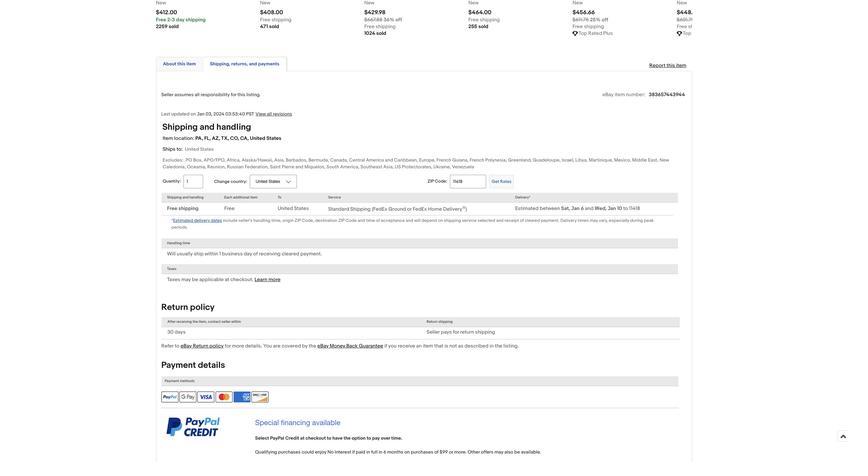 Task type: locate. For each thing, give the bounding box(es) containing it.
0 horizontal spatial 6
[[384, 449, 386, 455]]

$611.75 25% off free shipping
[[573, 16, 609, 30]]

2 horizontal spatial may
[[590, 218, 598, 223]]

2 top rated plus text field from the left
[[683, 30, 718, 37]]

this inside report this item link
[[667, 62, 676, 69]]

within right seller
[[231, 320, 241, 324]]

to right refer
[[175, 343, 180, 349]]

03,
[[206, 111, 212, 117]]

canada,
[[330, 157, 348, 163]]

top rated plus for $448.66
[[683, 30, 718, 36]]

Top Rated Plus text field
[[579, 30, 613, 37], [683, 30, 718, 37]]

1 horizontal spatial united states
[[278, 205, 309, 212]]

0 horizontal spatial off
[[396, 16, 402, 23]]

0 horizontal spatial return
[[161, 302, 188, 313]]

ZIP Code: text field
[[450, 175, 487, 188]]

top for $456.66
[[579, 30, 588, 36]]

united up po
[[185, 146, 199, 152]]

the left item,
[[193, 320, 198, 324]]

google pay image
[[180, 392, 196, 403]]

get
[[492, 179, 500, 184]]

1 horizontal spatial day
[[244, 251, 252, 257]]

Free 2-3 day shipping text field
[[156, 16, 206, 23]]

payment up payment methods
[[161, 360, 196, 371]]

1 vertical spatial cleared
[[282, 251, 300, 257]]

0 vertical spatial taxes
[[167, 267, 177, 271]]

1 horizontal spatial delivery
[[561, 218, 577, 223]]

business
[[222, 251, 243, 257]]

payment left methods
[[165, 379, 179, 383]]

taxes for taxes may be applicable at checkout. learn more
[[167, 277, 180, 283]]

0 vertical spatial handling
[[217, 122, 251, 132]]

purchases left $99
[[411, 449, 434, 455]]

1 horizontal spatial more
[[269, 277, 281, 283]]

item,
[[199, 320, 207, 324]]

2 horizontal spatial jan
[[608, 205, 616, 212]]

zip left code:
[[428, 179, 434, 184]]

2 horizontal spatial states
[[294, 205, 309, 212]]

selected
[[478, 218, 496, 223]]

1 vertical spatial if
[[353, 449, 355, 455]]

may inside include seller's handling time, origin zip code, destination zip code and time of acceptance and will depend on shipping service selected and receipt of cleared payment. delivery times may vary, especially during peak periods.
[[590, 218, 598, 223]]

asia, up the saint
[[274, 157, 285, 163]]

2 horizontal spatial on
[[438, 218, 443, 223]]

ebay item number: 383657443944
[[603, 91, 686, 98]]

available
[[312, 418, 341, 427]]

item inside button
[[187, 61, 196, 67]]

states down the view all revisions link
[[267, 135, 282, 142]]

2 top rated plus from the left
[[683, 30, 718, 36]]

payment. down between
[[541, 218, 560, 223]]

of right receipt
[[520, 218, 524, 223]]

$601.75 text field
[[677, 16, 714, 23]]

1 vertical spatial united states
[[278, 205, 309, 212]]

6 up the times
[[581, 205, 584, 212]]

sold right 255
[[479, 23, 489, 30]]

1 vertical spatial policy
[[210, 343, 224, 349]]

shipping and handling up free shipping at top
[[167, 195, 204, 199]]

free inside free shipping 255 sold
[[469, 16, 479, 23]]

off right "25%"
[[602, 16, 609, 23]]

change country:
[[214, 179, 247, 184]]

tab list containing about this item
[[156, 55, 693, 71]]

1 horizontal spatial purchases
[[411, 449, 434, 455]]

shipping inside standard shipping (fedex ground or fedex home delivery ® )
[[351, 206, 371, 212]]

top
[[579, 30, 588, 36], [683, 30, 692, 36]]

free
[[156, 16, 166, 23], [260, 16, 271, 23], [469, 16, 479, 23], [365, 23, 375, 30], [573, 23, 583, 30], [677, 23, 688, 30], [167, 205, 177, 212], [224, 205, 235, 212]]

top rated plus text field for $456.66
[[579, 30, 613, 37]]

free down '$601.75'
[[677, 23, 688, 30]]

)
[[466, 206, 467, 212]]

1 top rated plus text field from the left
[[579, 30, 613, 37]]

rated down $611.75 25% off free shipping
[[589, 30, 603, 36]]

1 taxes from the top
[[167, 267, 177, 271]]

jan left 03,
[[197, 111, 205, 117]]

0 vertical spatial time
[[366, 218, 375, 223]]

french up ukraine,
[[437, 157, 452, 163]]

pa,
[[196, 135, 203, 142]]

this right report
[[667, 62, 676, 69]]

free inside $667.88 36% off free shipping 1024 sold
[[365, 23, 375, 30]]

zip right 'origin' at the left
[[295, 218, 301, 223]]

sold down 3
[[169, 23, 179, 30]]

time inside include seller's handling time, origin zip code, destination zip code and time of acceptance and will depend on shipping service selected and receipt of cleared payment. delivery times may vary, especially during peak periods.
[[366, 218, 375, 223]]

country:
[[231, 179, 247, 184]]

qualifying purchases could enjoy no interest if paid in full in 6 months on purchases of $99 or more. other offers may also be available.
[[255, 449, 542, 455]]

for down seller
[[225, 343, 231, 349]]

1 plus from the left
[[604, 30, 613, 36]]

service
[[328, 195, 341, 199]]

1 vertical spatial handling
[[190, 195, 204, 199]]

learn more link
[[255, 277, 281, 283]]

jan right sat,
[[572, 205, 580, 212]]

estimated delivery dates link
[[173, 217, 222, 224]]

2 horizontal spatial handling
[[254, 218, 271, 223]]

this for about
[[178, 61, 186, 67]]

0 horizontal spatial purchases
[[278, 449, 301, 455]]

1 horizontal spatial within
[[231, 320, 241, 324]]

2 vertical spatial handling
[[254, 218, 271, 223]]

pierre
[[282, 164, 295, 170]]

1 horizontal spatial ebay
[[318, 343, 329, 349]]

of left $99
[[435, 449, 439, 455]]

states
[[267, 135, 282, 142], [200, 146, 214, 152], [294, 205, 309, 212]]

may left applicable
[[182, 277, 191, 283]]

depend
[[422, 218, 437, 223]]

shipping left service
[[444, 218, 461, 223]]

reunion,
[[207, 164, 226, 170]]

peak
[[644, 218, 654, 223]]

checkout
[[306, 436, 326, 441]]

cleared right receipt
[[525, 218, 540, 223]]

$412.00 text field
[[156, 9, 177, 16]]

1 horizontal spatial on
[[405, 449, 410, 455]]

2 vertical spatial shipping
[[351, 206, 371, 212]]

1 horizontal spatial jan
[[572, 205, 580, 212]]

1 horizontal spatial states
[[267, 135, 282, 142]]

0 vertical spatial united
[[250, 135, 266, 142]]

1 horizontal spatial rated
[[693, 30, 707, 36]]

option
[[352, 436, 366, 441]]

sold inside free shipping 255 sold
[[479, 23, 489, 30]]

be left applicable
[[192, 277, 198, 283]]

0 horizontal spatial estimated
[[173, 218, 193, 223]]

ebay down 'days'
[[181, 343, 192, 349]]

shipping up location:
[[162, 122, 198, 132]]

seller for seller assumes all responsibility for this listing.
[[161, 92, 174, 97]]

1 horizontal spatial top
[[683, 30, 692, 36]]

1 vertical spatial payment.
[[301, 251, 322, 257]]

2 taxes from the top
[[167, 277, 180, 283]]

israel,
[[562, 157, 575, 163]]

view
[[256, 111, 266, 117]]

or inside standard shipping (fedex ground or fedex home delivery ® )
[[407, 206, 412, 212]]

free inside $611.75 25% off free shipping
[[573, 23, 583, 30]]

0 horizontal spatial cleared
[[282, 251, 300, 257]]

additional
[[233, 195, 250, 199]]

delivery inside standard shipping (fedex ground or fedex home delivery ® )
[[443, 206, 463, 212]]

and up fl,
[[200, 122, 215, 132]]

1 vertical spatial seller
[[427, 329, 440, 335]]

0 horizontal spatial on
[[191, 111, 196, 117]]

other
[[468, 449, 480, 455]]

0 horizontal spatial handling
[[190, 195, 204, 199]]

rated down $601.75 free shipping at the top
[[693, 30, 707, 36]]

2 rated from the left
[[693, 30, 707, 36]]

30
[[168, 329, 174, 335]]

item for each additional item
[[250, 195, 258, 199]]

Free shipping text field
[[260, 16, 292, 23], [469, 16, 500, 23], [365, 23, 396, 30], [677, 23, 709, 30]]

$601.75 free shipping
[[677, 16, 709, 30]]

free up 255
[[469, 16, 479, 23]]

select
[[255, 436, 269, 441]]

day right 3
[[176, 16, 185, 23]]

for right responsibility
[[231, 92, 237, 97]]

shipping up free shipping at top
[[167, 195, 182, 199]]

free inside free 2-3 day shipping 2259 sold
[[156, 16, 166, 23]]

1 vertical spatial at
[[300, 436, 305, 441]]

255 sold text field
[[469, 23, 489, 30]]

handling left time,
[[254, 218, 271, 223]]

0 horizontal spatial asia,
[[274, 157, 285, 163]]

1 vertical spatial for
[[453, 329, 459, 335]]

1 horizontal spatial payment.
[[541, 218, 560, 223]]

payment.
[[541, 218, 560, 223], [301, 251, 322, 257]]

off right 36% on the top left of the page
[[396, 16, 402, 23]]

shipping down "25%"
[[584, 23, 604, 30]]

jan
[[197, 111, 205, 117], [572, 205, 580, 212], [608, 205, 616, 212]]

top down $601.75 free shipping at the top
[[683, 30, 692, 36]]

will
[[414, 218, 421, 223]]

shipping up * estimated delivery dates
[[179, 205, 199, 212]]

origin
[[283, 218, 294, 223]]

1 horizontal spatial top rated plus text field
[[683, 30, 718, 37]]

None text field
[[156, 0, 166, 6], [469, 0, 479, 6], [573, 0, 583, 6], [156, 0, 166, 6], [469, 0, 479, 6], [573, 0, 583, 6]]

free shipping text field down $464.00 text box
[[469, 16, 500, 23]]

0 horizontal spatial more
[[232, 343, 244, 349]]

0 vertical spatial if
[[385, 343, 387, 349]]

ebay
[[603, 91, 614, 98], [181, 343, 192, 349], [318, 343, 329, 349]]

in right the described
[[490, 343, 494, 349]]

6
[[581, 205, 584, 212], [384, 449, 386, 455]]

top rated plus for $456.66
[[579, 30, 613, 36]]

details
[[198, 360, 225, 371]]

$429.98
[[365, 9, 386, 16]]

ebay left number:
[[603, 91, 614, 98]]

0 vertical spatial day
[[176, 16, 185, 23]]

0 vertical spatial united states
[[185, 146, 214, 152]]

top rated plus down $601.75 free shipping at the top
[[683, 30, 718, 36]]

at left checkout.
[[225, 277, 229, 283]]

shipping and handling up fl,
[[162, 122, 251, 132]]

on inside include seller's handling time, origin zip code, destination zip code and time of acceptance and will depend on shipping service selected and receipt of cleared payment. delivery times may vary, especially during peak periods.
[[438, 218, 443, 223]]

sold inside free 2-3 day shipping 2259 sold
[[169, 23, 179, 30]]

paypal
[[270, 436, 284, 441]]

1 horizontal spatial estimated
[[516, 205, 539, 212]]

may left also
[[495, 449, 504, 455]]

shipping inside include seller's handling time, origin zip code, destination zip code and time of acceptance and will depend on shipping service selected and receipt of cleared payment. delivery times may vary, especially during peak periods.
[[444, 218, 461, 223]]

revisions
[[273, 111, 292, 117]]

shipping down $408.00 text box
[[272, 16, 292, 23]]

have
[[333, 436, 343, 441]]

2 plus from the left
[[708, 30, 718, 36]]

cleared inside include seller's handling time, origin zip code, destination zip code and time of acceptance and will depend on shipping service selected and receipt of cleared payment. delivery times may vary, especially during peak periods.
[[525, 218, 540, 223]]

united up 'origin' at the left
[[278, 205, 293, 212]]

seller
[[161, 92, 174, 97], [427, 329, 440, 335]]

as
[[458, 343, 464, 349]]

report
[[650, 62, 666, 69]]

0 vertical spatial estimated
[[516, 205, 539, 212]]

shipping and handling
[[162, 122, 251, 132], [167, 195, 204, 199]]

2 horizontal spatial return
[[427, 320, 438, 324]]

united right the ca, in the left of the page
[[250, 135, 266, 142]]

united
[[250, 135, 266, 142], [185, 146, 199, 152], [278, 205, 293, 212]]

0 horizontal spatial at
[[225, 277, 229, 283]]

0 horizontal spatial jan
[[197, 111, 205, 117]]

1024 sold text field
[[365, 30, 387, 37]]

$611.75
[[573, 16, 589, 23]]

free down each
[[224, 205, 235, 212]]

code,
[[302, 218, 314, 223]]

this inside about this item button
[[178, 61, 186, 67]]

off inside $667.88 36% off free shipping 1024 sold
[[396, 16, 402, 23]]

guarantee
[[359, 343, 384, 349]]

plus down $611.75 25% off free shipping
[[604, 30, 613, 36]]

1 horizontal spatial seller
[[427, 329, 440, 335]]

purchases down credit
[[278, 449, 301, 455]]

None text field
[[260, 0, 271, 6], [365, 0, 375, 6], [677, 0, 688, 6], [365, 16, 402, 23], [573, 16, 609, 23], [260, 0, 271, 6], [365, 0, 375, 6], [677, 0, 688, 6], [365, 16, 402, 23], [573, 16, 609, 23]]

plus for $456.66
[[604, 30, 613, 36]]

free shipping text field down $408.00 text box
[[260, 16, 292, 23]]

of
[[376, 218, 380, 223], [520, 218, 524, 223], [253, 251, 258, 257], [435, 449, 439, 455]]

sold inside $667.88 36% off free shipping 1024 sold
[[377, 30, 387, 36]]

tab list
[[156, 55, 693, 71]]

$448.66 text field
[[677, 9, 700, 16]]

for right the pays
[[453, 329, 459, 335]]

1 vertical spatial payment
[[165, 379, 179, 383]]

over
[[381, 436, 391, 441]]

plus down $601.75 text field
[[708, 30, 718, 36]]

select paypal credit at checkout to have the option to pay over time.
[[255, 436, 402, 441]]

receiving up 'days'
[[177, 320, 192, 324]]

free up 2259
[[156, 16, 166, 23]]

0 horizontal spatial time
[[183, 241, 190, 245]]

shipping down '$601.75'
[[689, 23, 709, 30]]

free shipping text field down the $667.88
[[365, 23, 396, 30]]

free up the 1024
[[365, 23, 375, 30]]

free shipping 255 sold
[[469, 16, 500, 30]]

1 vertical spatial may
[[182, 277, 191, 283]]

0 horizontal spatial zip
[[295, 218, 301, 223]]

2 vertical spatial united
[[278, 205, 293, 212]]

ebay money back guarantee link
[[318, 343, 384, 349]]

on right months
[[405, 449, 410, 455]]

handling down quantity: text field at the left
[[190, 195, 204, 199]]

top rated plus text field down $601.75 free shipping at the top
[[683, 30, 718, 37]]

1 off from the left
[[396, 16, 402, 23]]

2 purchases from the left
[[411, 449, 434, 455]]

az,
[[212, 135, 220, 142]]

0 horizontal spatial plus
[[604, 30, 613, 36]]

return for return shipping
[[427, 320, 438, 324]]

time,
[[272, 218, 282, 223]]

1 vertical spatial all
[[267, 111, 272, 117]]

and left wed,
[[585, 205, 594, 212]]

0 horizontal spatial states
[[200, 146, 214, 152]]

delivery down sat,
[[561, 218, 577, 223]]

off for $429.98
[[396, 16, 402, 23]]

top down $611.75 25% off free shipping
[[579, 30, 588, 36]]

french up venezuela
[[470, 157, 485, 163]]

purchases
[[278, 449, 301, 455], [411, 449, 434, 455]]

return up payment details
[[193, 343, 208, 349]]

off inside $611.75 25% off free shipping
[[602, 16, 609, 23]]

the right the described
[[495, 343, 503, 349]]

0 vertical spatial 6
[[581, 205, 584, 212]]

1 rated from the left
[[589, 30, 603, 36]]

by
[[302, 343, 308, 349]]

more right learn on the bottom of the page
[[269, 277, 281, 283]]

return up "that"
[[427, 320, 438, 324]]

1 vertical spatial return
[[427, 320, 438, 324]]

delivery left )
[[443, 206, 463, 212]]

ebay left money
[[318, 343, 329, 349]]

french
[[437, 157, 452, 163], [470, 157, 485, 163]]

top rated plus down $611.75 25% off free shipping
[[579, 30, 613, 36]]

africa,
[[227, 157, 241, 163]]

refer to ebay return policy for more details. you are covered by the ebay money back guarantee if you receive an item that is not as described in the listing.
[[161, 343, 519, 349]]

months
[[388, 449, 404, 455]]

about this item button
[[163, 61, 196, 67]]

2 off from the left
[[602, 16, 609, 23]]

states down fl,
[[200, 146, 214, 152]]

jan left '10'
[[608, 205, 616, 212]]

libya,
[[576, 157, 588, 163]]

taxes
[[167, 267, 177, 271], [167, 277, 180, 283]]

0 horizontal spatial receiving
[[177, 320, 192, 324]]

1 horizontal spatial listing.
[[504, 343, 519, 349]]

shipping, returns, and payments button
[[210, 61, 280, 67]]

time
[[366, 218, 375, 223], [183, 241, 190, 245]]

may left vary,
[[590, 218, 598, 223]]

payment. down code,
[[301, 251, 322, 257]]

10
[[618, 205, 623, 212]]

1 vertical spatial estimated
[[173, 218, 193, 223]]

shipping up the code
[[351, 206, 371, 212]]

seller pays for return shipping
[[427, 329, 495, 335]]

asia,
[[274, 157, 285, 163], [384, 164, 394, 170]]

1 horizontal spatial handling
[[217, 122, 251, 132]]

$601.75
[[677, 16, 695, 23]]

this for report
[[667, 62, 676, 69]]

shipping inside free 2-3 day shipping 2259 sold
[[186, 16, 206, 23]]

0 horizontal spatial be
[[192, 277, 198, 283]]

free up 471
[[260, 16, 271, 23]]

1 horizontal spatial all
[[267, 111, 272, 117]]

and inside button
[[249, 61, 257, 67]]

south
[[327, 164, 339, 170]]

include seller's handling time, origin zip code, destination zip code and time of acceptance and will depend on shipping service selected and receipt of cleared payment. delivery times may vary, especially during peak periods.
[[172, 218, 654, 230]]

this right the about
[[178, 61, 186, 67]]

no
[[328, 449, 334, 455]]

at right credit
[[300, 436, 305, 441]]

time up the usually
[[183, 241, 190, 245]]

2 top from the left
[[683, 30, 692, 36]]

0 horizontal spatial payment.
[[301, 251, 322, 257]]

federation,
[[245, 164, 269, 170]]

ground
[[389, 206, 406, 212]]

1 top rated plus from the left
[[579, 30, 613, 36]]

1 top from the left
[[579, 30, 588, 36]]

1 horizontal spatial if
[[385, 343, 387, 349]]

if left paid
[[353, 449, 355, 455]]

1 horizontal spatial plus
[[708, 30, 718, 36]]

policy up item,
[[190, 302, 215, 313]]

policy up details on the left of the page
[[210, 343, 224, 349]]

at
[[225, 277, 229, 283], [300, 436, 305, 441]]

0 horizontal spatial listing.
[[247, 92, 261, 97]]

2 vertical spatial may
[[495, 449, 504, 455]]

shipping right 3
[[186, 16, 206, 23]]

return
[[461, 329, 474, 335]]

periods.
[[172, 225, 188, 230]]

delivery inside include seller's handling time, origin zip code, destination zip code and time of acceptance and will depend on shipping service selected and receipt of cleared payment. delivery times may vary, especially during peak periods.
[[561, 218, 577, 223]]

applicable
[[199, 277, 224, 283]]

1 purchases from the left
[[278, 449, 301, 455]]

payment. inside include seller's handling time, origin zip code, destination zip code and time of acceptance and will depend on shipping service selected and receipt of cleared payment. delivery times may vary, especially during peak periods.
[[541, 218, 560, 223]]

day
[[176, 16, 185, 23], [244, 251, 252, 257]]

2 horizontal spatial this
[[667, 62, 676, 69]]

america
[[366, 157, 384, 163]]

0 horizontal spatial top rated plus
[[579, 30, 613, 36]]

0 vertical spatial or
[[407, 206, 412, 212]]

0 horizontal spatial delivery
[[443, 206, 463, 212]]

1 vertical spatial time
[[183, 241, 190, 245]]

seller's
[[239, 218, 253, 223]]

1 vertical spatial listing.
[[504, 343, 519, 349]]

to left have
[[327, 436, 332, 441]]

$464.00 text field
[[469, 9, 492, 16]]



Task type: vqa. For each thing, say whether or not it's contained in the screenshot.
the topmost best
no



Task type: describe. For each thing, give the bounding box(es) containing it.
rated for $456.66
[[589, 30, 603, 36]]

the right have
[[344, 436, 351, 441]]

1 horizontal spatial united
[[250, 135, 266, 142]]

destination
[[315, 218, 338, 223]]

sold inside free shipping 471 sold
[[269, 23, 279, 30]]

alaska/hawaii,
[[242, 157, 273, 163]]

$412.00
[[156, 9, 177, 16]]

especially
[[609, 218, 630, 223]]

0 horizontal spatial united states
[[185, 146, 214, 152]]

each
[[224, 195, 232, 199]]

$464.00
[[469, 9, 492, 16]]

2 horizontal spatial zip
[[428, 179, 434, 184]]

miquelon,
[[305, 164, 326, 170]]

off for $456.66
[[602, 16, 609, 23]]

1 vertical spatial shipping and handling
[[167, 195, 204, 199]]

code:
[[435, 179, 448, 184]]

get rates button
[[490, 175, 514, 188]]

will
[[167, 251, 176, 257]]

of right business
[[253, 251, 258, 257]]

03:53:40
[[226, 111, 245, 117]]

pay
[[372, 436, 380, 441]]

polynesia,
[[486, 157, 507, 163]]

guiana,
[[453, 157, 469, 163]]

caledonia,
[[163, 164, 186, 170]]

last updated on jan 03, 2024 03:53:40 pst view all revisions
[[161, 111, 292, 117]]

ebay return policy link
[[181, 343, 224, 349]]

shipping inside $601.75 free shipping
[[689, 23, 709, 30]]

available.
[[521, 449, 542, 455]]

0 vertical spatial policy
[[190, 302, 215, 313]]

0 vertical spatial receiving
[[259, 251, 281, 257]]

2259 sold text field
[[156, 23, 179, 30]]

and left receipt
[[497, 218, 504, 223]]

* estimated delivery dates
[[172, 218, 222, 223]]

standard shipping (fedex ground or fedex home delivery ® )
[[328, 205, 467, 212]]

2 french from the left
[[470, 157, 485, 163]]

visa image
[[198, 392, 215, 403]]

to right '10'
[[624, 205, 628, 212]]

money
[[330, 343, 345, 349]]

255
[[469, 23, 478, 30]]

1024
[[365, 30, 375, 36]]

interest
[[335, 449, 351, 455]]

and up free shipping at top
[[183, 195, 189, 199]]

middle
[[633, 157, 647, 163]]

an
[[417, 343, 422, 349]]

master card image
[[216, 392, 233, 403]]

2 horizontal spatial in
[[490, 343, 494, 349]]

change
[[214, 179, 230, 184]]

free shipping 471 sold
[[260, 16, 292, 30]]

free inside free shipping 471 sold
[[260, 16, 271, 23]]

shipping inside $667.88 36% off free shipping 1024 sold
[[376, 23, 396, 30]]

plus for $448.66
[[708, 30, 718, 36]]

0 vertical spatial for
[[231, 92, 237, 97]]

1 vertical spatial 6
[[384, 449, 386, 455]]

item for report this item
[[677, 62, 687, 69]]

471 sold text field
[[260, 23, 279, 30]]

and right america
[[385, 157, 393, 163]]

box,
[[193, 157, 203, 163]]

payment for payment methods
[[165, 379, 179, 383]]

will usually ship within 1 business day of receiving cleared payment.
[[167, 251, 322, 257]]

0 vertical spatial be
[[192, 277, 198, 283]]

co,
[[230, 135, 239, 142]]

updated
[[171, 111, 190, 117]]

item left number:
[[615, 91, 625, 98]]

american express image
[[234, 392, 251, 403]]

day inside free 2-3 day shipping 2259 sold
[[176, 16, 185, 23]]

free inside $601.75 free shipping
[[677, 23, 688, 30]]

seller for seller pays for return shipping
[[427, 329, 440, 335]]

top for $448.66
[[683, 30, 692, 36]]

1 horizontal spatial 6
[[581, 205, 584, 212]]

get rates
[[492, 179, 512, 184]]

1 french from the left
[[437, 157, 452, 163]]

30 days
[[168, 329, 186, 335]]

protectorates,
[[402, 164, 433, 170]]

to left pay
[[367, 436, 371, 441]]

36%
[[384, 16, 395, 23]]

1 vertical spatial be
[[515, 449, 520, 455]]

estimated between sat, jan 6 and wed, jan 10 to 11418
[[516, 205, 641, 212]]

could
[[302, 449, 314, 455]]

shipping inside free shipping 471 sold
[[272, 16, 292, 23]]

and right the code
[[358, 218, 365, 223]]

vary,
[[599, 218, 609, 223]]

Quantity: text field
[[184, 175, 203, 188]]

2 horizontal spatial ebay
[[603, 91, 614, 98]]

ships to:
[[163, 146, 183, 152]]

central
[[349, 157, 365, 163]]

code
[[346, 218, 357, 223]]

1 vertical spatial more
[[232, 343, 244, 349]]

receipt
[[505, 218, 519, 223]]

the right the by
[[309, 343, 317, 349]]

0 horizontal spatial in
[[367, 449, 370, 455]]

item right an
[[423, 343, 433, 349]]

russian
[[227, 164, 244, 170]]

jan for 03,
[[197, 111, 205, 117]]

0 vertical spatial states
[[267, 135, 282, 142]]

0 horizontal spatial all
[[195, 92, 200, 97]]

taxes for taxes
[[167, 267, 177, 271]]

return shipping
[[427, 320, 453, 324]]

1 horizontal spatial this
[[238, 92, 246, 97]]

financing
[[281, 418, 310, 427]]

oceania,
[[187, 164, 206, 170]]

1 horizontal spatial at
[[300, 436, 305, 441]]

handling time
[[167, 241, 190, 245]]

venezuela
[[452, 164, 475, 170]]

item for about this item
[[187, 61, 196, 67]]

1 vertical spatial within
[[231, 320, 241, 324]]

us
[[395, 164, 401, 170]]

2 vertical spatial on
[[405, 449, 410, 455]]

handling inside include seller's handling time, origin zip code, destination zip code and time of acceptance and will depend on shipping service selected and receipt of cleared payment. delivery times may vary, especially during peak periods.
[[254, 218, 271, 223]]

1 horizontal spatial asia,
[[384, 164, 394, 170]]

sat,
[[562, 205, 571, 212]]

during
[[631, 218, 643, 223]]

ships
[[163, 146, 176, 152]]

enjoy
[[315, 449, 327, 455]]

1 vertical spatial or
[[449, 449, 454, 455]]

excludes:
[[163, 157, 184, 163]]

and down barbados,
[[296, 164, 304, 170]]

report this item
[[650, 62, 687, 69]]

home
[[428, 206, 442, 212]]

0 horizontal spatial united
[[185, 146, 199, 152]]

pst
[[246, 111, 254, 117]]

2 vertical spatial return
[[193, 343, 208, 349]]

1 horizontal spatial zip
[[339, 218, 345, 223]]

Free shipping text field
[[573, 23, 604, 30]]

top rated plus text field for $448.66
[[683, 30, 718, 37]]

handling
[[167, 241, 182, 245]]

1 vertical spatial day
[[244, 251, 252, 257]]

shipping inside free shipping 255 sold
[[480, 16, 500, 23]]

shipping up the described
[[476, 329, 495, 335]]

free shipping text field down '$601.75'
[[677, 23, 709, 30]]

full
[[371, 449, 378, 455]]

new
[[660, 157, 670, 163]]

2-
[[167, 16, 172, 23]]

shipping inside $611.75 25% off free shipping
[[584, 23, 604, 30]]

0 horizontal spatial may
[[182, 277, 191, 283]]

also
[[505, 449, 514, 455]]

$456.66 text field
[[573, 9, 595, 16]]

discover image
[[252, 392, 269, 403]]

po
[[186, 157, 192, 163]]

back
[[347, 343, 358, 349]]

of down (fedex
[[376, 218, 380, 223]]

$408.00 text field
[[260, 9, 283, 16]]

0 vertical spatial listing.
[[247, 92, 261, 97]]

taxes may be applicable at checkout. learn more
[[167, 277, 281, 283]]

$667.88
[[365, 16, 383, 23]]

0 vertical spatial at
[[225, 277, 229, 283]]

$429.98 text field
[[365, 9, 386, 16]]

view all revisions link
[[254, 111, 292, 117]]

1 vertical spatial shipping
[[167, 195, 182, 199]]

2 vertical spatial for
[[225, 343, 231, 349]]

0 horizontal spatial within
[[205, 251, 218, 257]]

about
[[163, 61, 176, 67]]

ship
[[194, 251, 204, 257]]

0 vertical spatial shipping
[[162, 122, 198, 132]]

0 horizontal spatial ebay
[[181, 343, 192, 349]]

jan for 6
[[572, 205, 580, 212]]

rates
[[501, 179, 512, 184]]

covered
[[282, 343, 301, 349]]

1 vertical spatial states
[[200, 146, 214, 152]]

0 vertical spatial more
[[269, 277, 281, 283]]

*
[[172, 218, 173, 223]]

0 vertical spatial shipping and handling
[[162, 122, 251, 132]]

not
[[450, 343, 457, 349]]

learn
[[255, 277, 268, 283]]

$456.66
[[573, 9, 595, 16]]

item location: pa, fl, az, tx, co, ca, united states
[[163, 135, 282, 142]]

payment for payment details
[[161, 360, 196, 371]]

paypal image
[[161, 392, 178, 403]]

free up *
[[167, 205, 177, 212]]

seller assumes all responsibility for this listing.
[[161, 92, 261, 97]]

seller
[[222, 320, 231, 324]]

acceptance
[[381, 218, 405, 223]]

2 vertical spatial states
[[294, 205, 309, 212]]

report this item link
[[647, 59, 690, 72]]

$667.88 36% off free shipping 1024 sold
[[365, 16, 402, 36]]

europe,
[[419, 157, 436, 163]]

free 2-3 day shipping 2259 sold
[[156, 16, 206, 30]]

shipping,
[[210, 61, 230, 67]]

return for return policy
[[161, 302, 188, 313]]

payment methods
[[165, 379, 195, 383]]

1 vertical spatial receiving
[[177, 320, 192, 324]]

and left will
[[406, 218, 413, 223]]

1 horizontal spatial in
[[379, 449, 383, 455]]

0 vertical spatial asia,
[[274, 157, 285, 163]]

rated for $448.66
[[693, 30, 707, 36]]

shipping up the pays
[[439, 320, 453, 324]]



